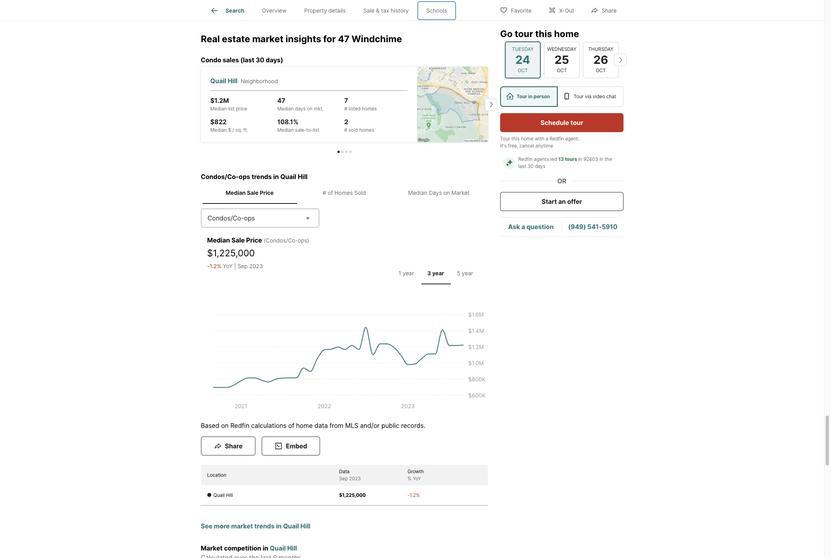 Task type: locate. For each thing, give the bounding box(es) containing it.
ops)
[[298, 237, 309, 244]]

days inside "in the last 30 days"
[[535, 163, 546, 169]]

sale down "condos/co-ops"
[[232, 236, 245, 244]]

more
[[214, 522, 230, 530]]

median sale price (condos/co-ops) $1,225,000
[[207, 236, 309, 259]]

oct down 24
[[518, 67, 528, 73]]

sq.
[[236, 127, 242, 133]]

47 right for
[[338, 34, 350, 45]]

sep right |
[[238, 263, 248, 269]]

home left data
[[296, 422, 313, 430]]

0 horizontal spatial tour
[[515, 28, 533, 39]]

list box containing tour in person
[[500, 86, 624, 107]]

1 vertical spatial on
[[444, 189, 450, 196]]

year right 1
[[403, 270, 414, 276]]

in
[[528, 93, 533, 99], [578, 156, 582, 162], [600, 156, 604, 162], [273, 173, 279, 181], [276, 522, 282, 530], [263, 544, 269, 552]]

mls
[[345, 422, 359, 430]]

x-out
[[560, 7, 575, 14]]

# down 7
[[344, 106, 347, 112]]

quail hill neighborhood
[[210, 77, 278, 85]]

homes inside 2 # sold homes
[[359, 127, 374, 133]]

$1,225,000 up '-1.2% yoy | sep 2023'
[[207, 248, 255, 259]]

median down condos/co-ops trends in quail hill
[[226, 189, 246, 196]]

2 year from the left
[[433, 270, 444, 276]]

0 horizontal spatial $1,225,000
[[207, 248, 255, 259]]

1 vertical spatial condos/co-
[[208, 214, 244, 222]]

share
[[602, 7, 617, 14], [225, 442, 243, 450]]

property details tab
[[296, 1, 355, 20]]

in left the
[[600, 156, 604, 162]]

homes right "sold"
[[359, 127, 374, 133]]

5 year
[[457, 270, 474, 276]]

tour up it's on the top right of page
[[500, 136, 510, 142]]

tab list containing median sale price
[[201, 181, 488, 204]]

last
[[518, 163, 526, 169]]

price down condos/co-ops trends in quail hill
[[260, 189, 274, 196]]

median down "condos/co-ops"
[[207, 236, 230, 244]]

1 vertical spatial sep
[[339, 476, 348, 482]]

0 vertical spatial price
[[260, 189, 274, 196]]

price left the (condos/co-
[[246, 236, 262, 244]]

2023 inside the data sep 2023
[[349, 476, 361, 482]]

start an offer
[[542, 198, 582, 205]]

1 horizontal spatial home
[[521, 136, 534, 142]]

in down see more market trends in quail hill link at the left of page
[[263, 544, 269, 552]]

days up 108.1% median sale-to-list
[[295, 106, 306, 112]]

sale inside median sale price (condos/co-ops) $1,225,000
[[232, 236, 245, 244]]

median inside '$822 median $ / sq. ft.'
[[210, 127, 227, 133]]

tour inside button
[[571, 119, 583, 127]]

0 vertical spatial sep
[[238, 263, 248, 269]]

tour via video chat option
[[558, 86, 624, 107]]

of inside # of homes sold tab
[[328, 189, 333, 196]]

market competition in quail hill
[[201, 544, 297, 552]]

for
[[323, 34, 336, 45]]

homes inside 7 # listed homes
[[362, 106, 377, 112]]

1 horizontal spatial share button
[[584, 2, 624, 18]]

0 horizontal spatial tour
[[500, 136, 510, 142]]

1 vertical spatial a
[[522, 223, 525, 231]]

0 horizontal spatial 47
[[277, 97, 286, 104]]

0 horizontal spatial 1.2%
[[210, 263, 221, 269]]

1 vertical spatial share
[[225, 442, 243, 450]]

homes
[[362, 106, 377, 112], [359, 127, 374, 133]]

median up 108.1% at the left top
[[277, 106, 294, 112]]

schedule
[[541, 119, 569, 127]]

next image
[[485, 98, 498, 111]]

7
[[344, 97, 348, 104]]

1.2% for -1.2% yoy | sep 2023
[[210, 263, 221, 269]]

$1,225,000 inside median sale price (condos/co-ops) $1,225,000
[[207, 248, 255, 259]]

30 right (last
[[256, 56, 264, 64]]

insights
[[286, 34, 321, 45]]

0 vertical spatial list
[[228, 106, 235, 112]]

location
[[207, 472, 227, 478]]

trends up the 'market competition in quail hill'
[[255, 522, 275, 530]]

&
[[376, 7, 380, 14]]

days
[[295, 106, 306, 112], [535, 163, 546, 169]]

2 vertical spatial sale
[[232, 236, 245, 244]]

1 vertical spatial of
[[288, 422, 295, 430]]

0 horizontal spatial yoy
[[223, 263, 233, 269]]

0 vertical spatial tab list
[[201, 0, 462, 20]]

oct inside wednesday 25 oct
[[557, 67, 567, 73]]

1 year tab
[[392, 263, 421, 283]]

this up wednesday
[[535, 28, 552, 39]]

tour
[[515, 28, 533, 39], [571, 119, 583, 127]]

0 horizontal spatial redfin
[[231, 422, 250, 430]]

market for more
[[231, 522, 253, 530]]

ops up median sale price
[[239, 173, 250, 181]]

- down %
[[408, 492, 410, 498]]

an
[[559, 198, 566, 205]]

1 vertical spatial market
[[231, 522, 253, 530]]

it's
[[500, 143, 507, 149]]

data
[[315, 422, 328, 430]]

list left price
[[228, 106, 235, 112]]

1 vertical spatial days
[[535, 163, 546, 169]]

0 horizontal spatial list
[[228, 106, 235, 112]]

1 horizontal spatial 2023
[[349, 476, 361, 482]]

2 horizontal spatial tour
[[574, 93, 584, 99]]

of up embed button
[[288, 422, 295, 430]]

1 horizontal spatial year
[[433, 270, 444, 276]]

2 horizontal spatial year
[[462, 270, 474, 276]]

2 oct from the left
[[557, 67, 567, 73]]

2 horizontal spatial on
[[444, 189, 450, 196]]

market right days
[[452, 189, 470, 196]]

1 horizontal spatial sep
[[339, 476, 348, 482]]

schedule tour
[[541, 119, 583, 127]]

30 right last
[[528, 163, 534, 169]]

a right ask
[[522, 223, 525, 231]]

quail hill link up "$1.2m"
[[210, 76, 241, 86]]

1 vertical spatial ops
[[244, 214, 255, 222]]

home up cancel
[[521, 136, 534, 142]]

# left homes
[[323, 189, 326, 196]]

yoy inside growth % yoy
[[413, 476, 421, 482]]

and/or
[[360, 422, 380, 430]]

in right tours
[[578, 156, 582, 162]]

3 year tab
[[421, 263, 451, 283]]

on
[[307, 106, 313, 112], [444, 189, 450, 196], [221, 422, 229, 430]]

quail hill link
[[210, 76, 241, 86], [270, 544, 297, 552]]

from
[[330, 422, 344, 430]]

on right days
[[444, 189, 450, 196]]

condos/co- up median sale price
[[201, 173, 239, 181]]

property details
[[304, 7, 346, 14]]

tour for schedule
[[571, 119, 583, 127]]

1 horizontal spatial 30
[[528, 163, 534, 169]]

30
[[256, 56, 264, 64], [528, 163, 534, 169]]

26
[[594, 53, 608, 67]]

0 vertical spatial market
[[252, 34, 284, 45]]

1 vertical spatial 2023
[[349, 476, 361, 482]]

this up free,
[[512, 136, 520, 142]]

# inside # of homes sold tab
[[323, 189, 326, 196]]

out
[[565, 7, 575, 14]]

year right 5
[[462, 270, 474, 276]]

growth % yoy
[[408, 469, 424, 482]]

# inside 2 # sold homes
[[344, 127, 347, 133]]

0 horizontal spatial days
[[295, 106, 306, 112]]

0 vertical spatial 30
[[256, 56, 264, 64]]

image image
[[417, 67, 488, 142]]

3 year from the left
[[462, 270, 474, 276]]

tour up the tuesday
[[515, 28, 533, 39]]

1 horizontal spatial sale
[[247, 189, 259, 196]]

carousel group
[[198, 65, 498, 153]]

1 vertical spatial -
[[408, 492, 410, 498]]

1.2% left |
[[210, 263, 221, 269]]

1 vertical spatial homes
[[359, 127, 374, 133]]

2023 down median sale price (condos/co-ops) $1,225,000
[[249, 263, 263, 269]]

# inside 7 # listed homes
[[344, 106, 347, 112]]

0 vertical spatial $1,225,000
[[207, 248, 255, 259]]

1 vertical spatial share button
[[201, 437, 256, 456]]

(949)
[[568, 223, 586, 231]]

5910
[[602, 223, 618, 231]]

1 horizontal spatial on
[[307, 106, 313, 112]]

0 horizontal spatial oct
[[518, 67, 528, 73]]

1 vertical spatial home
[[521, 136, 534, 142]]

favorite
[[511, 7, 532, 14]]

1 vertical spatial 1.2%
[[410, 492, 420, 498]]

sale & tax history
[[364, 7, 409, 14]]

1 horizontal spatial oct
[[557, 67, 567, 73]]

condos/co- down median sale price tab at left top
[[208, 214, 244, 222]]

0 horizontal spatial year
[[403, 270, 414, 276]]

trends up median sale price
[[252, 173, 272, 181]]

2 horizontal spatial oct
[[596, 67, 606, 73]]

|
[[234, 263, 236, 269]]

0 vertical spatial home
[[554, 28, 579, 39]]

ask a question link
[[508, 223, 554, 231]]

1 horizontal spatial quail hill link
[[270, 544, 297, 552]]

1 horizontal spatial share
[[602, 7, 617, 14]]

list right sale-
[[313, 127, 320, 133]]

1 year
[[399, 270, 414, 276]]

sale for median sale price (condos/co-ops) $1,225,000
[[232, 236, 245, 244]]

47 up 108.1% at the left top
[[277, 97, 286, 104]]

year inside 'tab'
[[433, 270, 444, 276]]

2 vertical spatial on
[[221, 422, 229, 430]]

# for 2
[[344, 127, 347, 133]]

0 horizontal spatial -
[[207, 263, 210, 269]]

oct inside thursday 26 oct
[[596, 67, 606, 73]]

47
[[338, 34, 350, 45], [277, 97, 286, 104]]

0 horizontal spatial sale
[[232, 236, 245, 244]]

1 vertical spatial 30
[[528, 163, 534, 169]]

thursday 26 oct
[[588, 46, 614, 73]]

0 vertical spatial redfin
[[550, 136, 564, 142]]

tab list
[[201, 0, 462, 20], [201, 181, 488, 204], [390, 262, 482, 285]]

# for 7
[[344, 106, 347, 112]]

2 vertical spatial tab list
[[390, 262, 482, 285]]

condos/co- for condos/co-ops trends in quail hill
[[201, 173, 239, 181]]

2 vertical spatial #
[[323, 189, 326, 196]]

1 horizontal spatial this
[[535, 28, 552, 39]]

2023
[[249, 263, 263, 269], [349, 476, 361, 482]]

median sale price
[[226, 189, 274, 196]]

0 vertical spatial ops
[[239, 173, 250, 181]]

sale down condos/co-ops trends in quail hill
[[247, 189, 259, 196]]

in inside option
[[528, 93, 533, 99]]

quail hill link inside "carousel" 'group'
[[210, 76, 241, 86]]

0 vertical spatial a
[[546, 136, 549, 142]]

None button
[[505, 41, 541, 78], [544, 42, 580, 78], [583, 42, 619, 78], [505, 41, 541, 78], [544, 42, 580, 78], [583, 42, 619, 78]]

tab list containing search
[[201, 0, 462, 20]]

on left mkt.
[[307, 106, 313, 112]]

- left |
[[207, 263, 210, 269]]

(last
[[241, 56, 255, 64]]

2 horizontal spatial sale
[[364, 7, 375, 14]]

tuesday 24 oct
[[512, 46, 534, 73]]

ops for condos/co-ops
[[244, 214, 255, 222]]

1 horizontal spatial a
[[546, 136, 549, 142]]

30 inside "in the last 30 days"
[[528, 163, 534, 169]]

homes right the listed
[[362, 106, 377, 112]]

0 vertical spatial 2023
[[249, 263, 263, 269]]

days inside 47 median days on mkt.
[[295, 106, 306, 112]]

median inside 47 median days on mkt.
[[277, 106, 294, 112]]

1 horizontal spatial redfin
[[518, 156, 533, 162]]

market down the see
[[201, 544, 223, 552]]

ops down median sale price tab at left top
[[244, 214, 255, 222]]

$1,225,000 down the data sep 2023
[[339, 492, 366, 498]]

market up "days)"
[[252, 34, 284, 45]]

1 oct from the left
[[518, 67, 528, 73]]

1 vertical spatial 47
[[277, 97, 286, 104]]

list inside $1.2m median list price
[[228, 106, 235, 112]]

0 horizontal spatial this
[[512, 136, 520, 142]]

sale for median sale price
[[247, 189, 259, 196]]

1 vertical spatial price
[[246, 236, 262, 244]]

0 vertical spatial tour
[[515, 28, 533, 39]]

x-
[[560, 7, 565, 14]]

3 oct from the left
[[596, 67, 606, 73]]

$822 median $ / sq. ft.
[[210, 118, 248, 133]]

3
[[428, 270, 431, 276]]

tour up agent.
[[571, 119, 583, 127]]

in left person
[[528, 93, 533, 99]]

tour in person option
[[500, 86, 558, 107]]

1 year from the left
[[403, 270, 414, 276]]

chat
[[607, 93, 616, 99]]

year right 3
[[433, 270, 444, 276]]

0 vertical spatial #
[[344, 106, 347, 112]]

tour left person
[[517, 93, 527, 99]]

1 vertical spatial this
[[512, 136, 520, 142]]

median down 108.1% at the left top
[[277, 127, 294, 133]]

median down $822
[[210, 127, 227, 133]]

on inside 47 median days on mkt.
[[307, 106, 313, 112]]

# left "sold"
[[344, 127, 347, 133]]

median down "$1.2m"
[[210, 106, 227, 112]]

sale left the & on the left top of the page
[[364, 7, 375, 14]]

0 vertical spatial condos/co-
[[201, 173, 239, 181]]

tuesday
[[512, 46, 534, 52]]

1 vertical spatial sale
[[247, 189, 259, 196]]

year for 5 year
[[462, 270, 474, 276]]

led
[[551, 156, 557, 162]]

on right based
[[221, 422, 229, 430]]

1.2% down %
[[410, 492, 420, 498]]

median inside median sale price (condos/co-ops) $1,225,000
[[207, 236, 230, 244]]

hill
[[228, 77, 238, 85], [298, 173, 308, 181], [226, 492, 233, 498], [301, 522, 311, 530], [287, 544, 297, 552]]

overview tab
[[253, 1, 296, 20]]

redfin
[[550, 136, 564, 142], [518, 156, 533, 162], [231, 422, 250, 430]]

oct inside tuesday 24 oct
[[518, 67, 528, 73]]

$1,225,000
[[207, 248, 255, 259], [339, 492, 366, 498]]

estate
[[222, 34, 250, 45]]

1 vertical spatial quail hill link
[[270, 544, 297, 552]]

condos/co- for condos/co-ops
[[208, 214, 244, 222]]

based
[[201, 422, 220, 430]]

1 horizontal spatial market
[[452, 189, 470, 196]]

of left homes
[[328, 189, 333, 196]]

yoy left |
[[223, 263, 233, 269]]

oct down 25
[[557, 67, 567, 73]]

2
[[344, 118, 348, 126]]

redfin left calculations
[[231, 422, 250, 430]]

market
[[452, 189, 470, 196], [201, 544, 223, 552]]

0 vertical spatial market
[[452, 189, 470, 196]]

2 vertical spatial home
[[296, 422, 313, 430]]

sep down data
[[339, 476, 348, 482]]

market right more
[[231, 522, 253, 530]]

mkt.
[[314, 106, 324, 112]]

0 vertical spatial of
[[328, 189, 333, 196]]

homes for 2
[[359, 127, 374, 133]]

share button down based
[[201, 437, 256, 456]]

quail hill link down see more market trends in quail hill link at the left of page
[[270, 544, 297, 552]]

1 horizontal spatial list
[[313, 127, 320, 133]]

5 year tab
[[451, 263, 480, 283]]

to-
[[306, 127, 313, 133]]

0 vertical spatial on
[[307, 106, 313, 112]]

market for estate
[[252, 34, 284, 45]]

tab list containing 1 year
[[390, 262, 482, 285]]

a right with
[[546, 136, 549, 142]]

median inside 108.1% median sale-to-list
[[277, 127, 294, 133]]

1 horizontal spatial $1,225,000
[[339, 492, 366, 498]]

2023 down data
[[349, 476, 361, 482]]

redfin up last
[[518, 156, 533, 162]]

0 horizontal spatial market
[[201, 544, 223, 552]]

1 horizontal spatial 47
[[338, 34, 350, 45]]

oct down the 26
[[596, 67, 606, 73]]

price inside tab
[[260, 189, 274, 196]]

homes for 7
[[362, 106, 377, 112]]

sale
[[364, 7, 375, 14], [247, 189, 259, 196], [232, 236, 245, 244]]

growth
[[408, 469, 424, 475]]

windchime
[[352, 34, 402, 45]]

1 vertical spatial tab list
[[201, 181, 488, 204]]

1 horizontal spatial of
[[328, 189, 333, 196]]

1 horizontal spatial -
[[408, 492, 410, 498]]

share button right out
[[584, 2, 624, 18]]

1 horizontal spatial days
[[535, 163, 546, 169]]

days)
[[266, 56, 283, 64]]

median days on market tab
[[392, 183, 487, 202]]

slide 1 dot image
[[337, 151, 340, 153]]

market
[[252, 34, 284, 45], [231, 522, 253, 530]]

price for median sale price
[[260, 189, 274, 196]]

tour left via
[[574, 93, 584, 99]]

price inside median sale price (condos/co-ops) $1,225,000
[[246, 236, 262, 244]]

1 vertical spatial tour
[[571, 119, 583, 127]]

home up wednesday
[[554, 28, 579, 39]]

yoy
[[223, 263, 233, 269], [413, 476, 421, 482]]

list box
[[500, 86, 624, 107]]

days down agents
[[535, 163, 546, 169]]

redfin up anytime
[[550, 136, 564, 142]]

0 horizontal spatial 2023
[[249, 263, 263, 269]]

tour for go
[[515, 28, 533, 39]]

yoy down growth
[[413, 476, 421, 482]]

ops
[[239, 173, 250, 181], [244, 214, 255, 222]]

108.1%
[[277, 118, 299, 126]]



Task type: describe. For each thing, give the bounding box(es) containing it.
sep inside the data sep 2023
[[339, 476, 348, 482]]

next image
[[614, 54, 627, 66]]

data
[[339, 469, 350, 475]]

- for -1.2% yoy | sep 2023
[[207, 263, 210, 269]]

video
[[593, 93, 605, 99]]

sales
[[223, 56, 239, 64]]

go tour this home
[[500, 28, 579, 39]]

data sep 2023
[[339, 469, 361, 482]]

condos/co-ops
[[208, 214, 255, 222]]

overview
[[262, 7, 287, 14]]

embed button
[[262, 437, 320, 456]]

price
[[236, 106, 247, 112]]

0 horizontal spatial of
[[288, 422, 295, 430]]

2 horizontal spatial home
[[554, 28, 579, 39]]

# of homes sold
[[323, 189, 366, 196]]

yoy for % yoy
[[413, 476, 421, 482]]

sale & tax history tab
[[355, 1, 418, 20]]

0 horizontal spatial sep
[[238, 263, 248, 269]]

quail hill
[[214, 492, 233, 498]]

year for 3 year
[[433, 270, 444, 276]]

-1.2%
[[408, 492, 420, 498]]

tour for tour via video chat
[[574, 93, 584, 99]]

search
[[226, 7, 244, 14]]

or
[[558, 177, 567, 185]]

anytime
[[536, 143, 553, 149]]

days
[[429, 189, 442, 196]]

hill inside "carousel" 'group'
[[228, 77, 238, 85]]

$1.2m
[[210, 97, 229, 104]]

on inside median days on market tab
[[444, 189, 450, 196]]

0 vertical spatial trends
[[252, 173, 272, 181]]

slide 4 dot image
[[349, 151, 352, 153]]

market inside tab
[[452, 189, 470, 196]]

(condos/co-
[[264, 237, 298, 244]]

via
[[585, 93, 592, 99]]

ask a question
[[508, 223, 554, 231]]

0 horizontal spatial share
[[225, 442, 243, 450]]

2 # sold homes
[[344, 118, 374, 133]]

question
[[527, 223, 554, 231]]

median left days
[[408, 189, 428, 196]]

sold
[[355, 189, 366, 196]]

with
[[535, 136, 545, 142]]

0 horizontal spatial share button
[[201, 437, 256, 456]]

in up median sale price
[[273, 173, 279, 181]]

30 for days
[[528, 163, 534, 169]]

redfin agents led 13 tours in 92603
[[518, 156, 598, 162]]

calculations
[[251, 422, 287, 430]]

year for 1 year
[[403, 270, 414, 276]]

listed
[[349, 106, 361, 112]]

1 vertical spatial market
[[201, 544, 223, 552]]

neighborhood
[[241, 78, 278, 84]]

see
[[201, 522, 213, 530]]

oct for 25
[[557, 67, 567, 73]]

agents
[[534, 156, 549, 162]]

$1.2m median list price
[[210, 97, 247, 112]]

in the last 30 days
[[518, 156, 614, 169]]

47 inside 47 median days on mkt.
[[277, 97, 286, 104]]

slide 3 dot image
[[345, 151, 348, 153]]

wednesday
[[547, 46, 577, 52]]

ops for condos/co-ops trends in quail hill
[[239, 173, 250, 181]]

median inside $1.2m median list price
[[210, 106, 227, 112]]

108.1% median sale-to-list
[[277, 118, 320, 133]]

/
[[233, 127, 234, 133]]

go
[[500, 28, 513, 39]]

%
[[408, 476, 412, 482]]

condo
[[201, 56, 221, 64]]

tour for tour in person
[[517, 93, 527, 99]]

real estate market insights for 47 windchime
[[201, 34, 402, 45]]

$822
[[210, 118, 227, 126]]

search link
[[210, 6, 244, 15]]

median sale price tab
[[203, 183, 297, 202]]

0 vertical spatial share button
[[584, 2, 624, 18]]

-1.2% yoy | sep 2023
[[207, 263, 263, 269]]

24
[[516, 53, 530, 67]]

2 horizontal spatial redfin
[[550, 136, 564, 142]]

free,
[[508, 143, 518, 149]]

0 horizontal spatial on
[[221, 422, 229, 430]]

in up the 'market competition in quail hill'
[[276, 522, 282, 530]]

wednesday 25 oct
[[547, 46, 577, 73]]

quail inside "carousel" 'group'
[[210, 77, 226, 85]]

1 vertical spatial redfin
[[518, 156, 533, 162]]

tour via video chat
[[574, 93, 616, 99]]

based on redfin calculations of home data from mls and/or public records.
[[201, 422, 426, 430]]

13
[[559, 156, 564, 162]]

0 vertical spatial sale
[[364, 7, 375, 14]]

0 vertical spatial 47
[[338, 34, 350, 45]]

real
[[201, 34, 220, 45]]

offer
[[567, 198, 582, 205]]

1 vertical spatial $1,225,000
[[339, 492, 366, 498]]

2 vertical spatial redfin
[[231, 422, 250, 430]]

oct for 26
[[596, 67, 606, 73]]

$
[[228, 127, 231, 133]]

tour for tour this home with a redfin agent.
[[500, 136, 510, 142]]

property
[[304, 7, 327, 14]]

1 vertical spatial trends
[[255, 522, 275, 530]]

list inside 108.1% median sale-to-list
[[313, 127, 320, 133]]

median days on market
[[408, 189, 470, 196]]

tour this home with a redfin agent.
[[500, 136, 580, 142]]

schedule tour button
[[500, 113, 624, 132]]

favorite button
[[494, 2, 539, 18]]

- for -1.2%
[[408, 492, 410, 498]]

0 horizontal spatial a
[[522, 223, 525, 231]]

47 median days on mkt.
[[277, 97, 324, 112]]

condos/co-ops trends in quail hill
[[201, 173, 308, 181]]

start
[[542, 198, 557, 205]]

0 vertical spatial this
[[535, 28, 552, 39]]

price for median sale price (condos/co-ops) $1,225,000
[[246, 236, 262, 244]]

in inside "in the last 30 days"
[[600, 156, 604, 162]]

condo sales (last 30 days)
[[201, 56, 283, 64]]

3 year
[[428, 270, 444, 276]]

see more market trends in quail hill
[[201, 522, 311, 530]]

1.2% for -1.2%
[[410, 492, 420, 498]]

cancel
[[520, 143, 534, 149]]

# of homes sold tab
[[297, 183, 392, 202]]

yoy for yoy
[[223, 263, 233, 269]]

start an offer button
[[500, 192, 624, 211]]

slide 2 dot image
[[341, 151, 344, 153]]

schools tab
[[418, 1, 456, 20]]

92603
[[584, 156, 598, 162]]

oct for 24
[[518, 67, 528, 73]]

30 for days)
[[256, 56, 264, 64]]

competition
[[224, 544, 261, 552]]

x-out button
[[542, 2, 581, 18]]

tax
[[381, 7, 390, 14]]

schools
[[427, 7, 447, 14]]

1
[[399, 270, 401, 276]]

quail inside see more market trends in quail hill link
[[283, 522, 299, 530]]

25
[[555, 53, 569, 67]]

records.
[[401, 422, 426, 430]]



Task type: vqa. For each thing, say whether or not it's contained in the screenshot.
Investors
no



